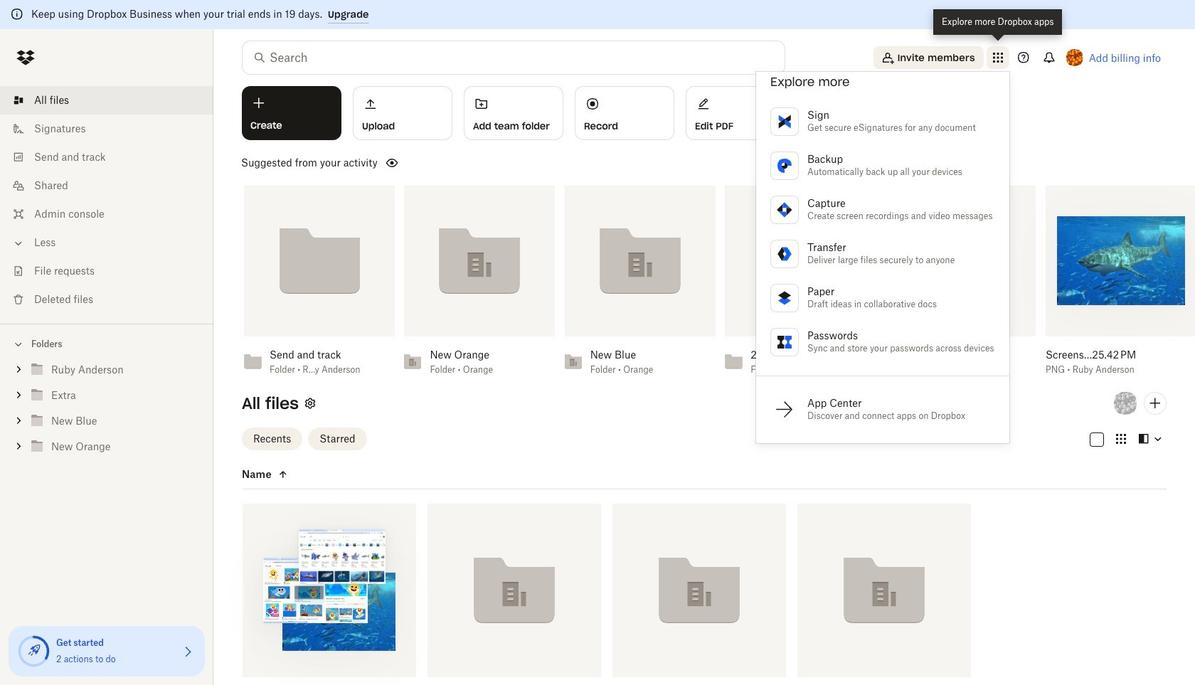 Task type: vqa. For each thing, say whether or not it's contained in the screenshot.
folder associated with In folder
no



Task type: locate. For each thing, give the bounding box(es) containing it.
dropbox image
[[11, 43, 40, 72]]

team member folder, ruby anderson row
[[237, 504, 416, 685]]

less image
[[11, 236, 26, 250]]

group
[[0, 354, 213, 470]]

alert
[[0, 0, 1196, 29]]

list
[[0, 78, 213, 324]]

add team members image
[[1147, 395, 1164, 412]]

list item
[[0, 86, 213, 115]]



Task type: describe. For each thing, give the bounding box(es) containing it.
team shared folder, new orange row
[[798, 504, 971, 685]]

team shared folder, extra row
[[422, 504, 601, 685]]

team shared folder, new blue row
[[607, 504, 786, 685]]



